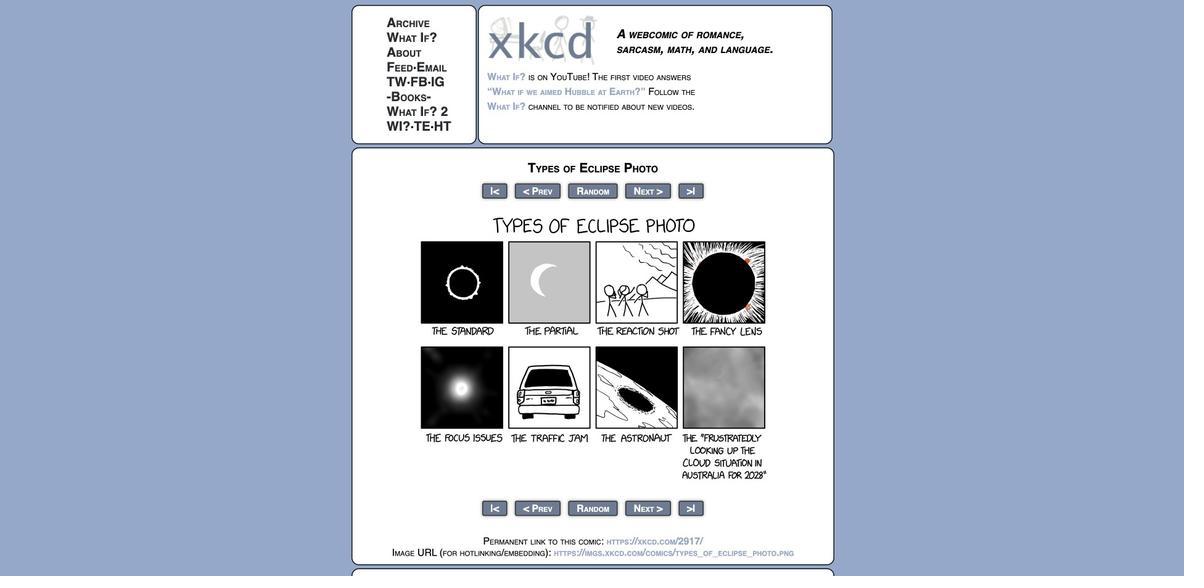 Task type: vqa. For each thing, say whether or not it's contained in the screenshot.
The Wreck of the Edmund Fitzgerald image
no



Task type: describe. For each thing, give the bounding box(es) containing it.
xkcd.com logo image
[[487, 14, 601, 65]]

types of eclipse photo image
[[410, 207, 776, 491]]



